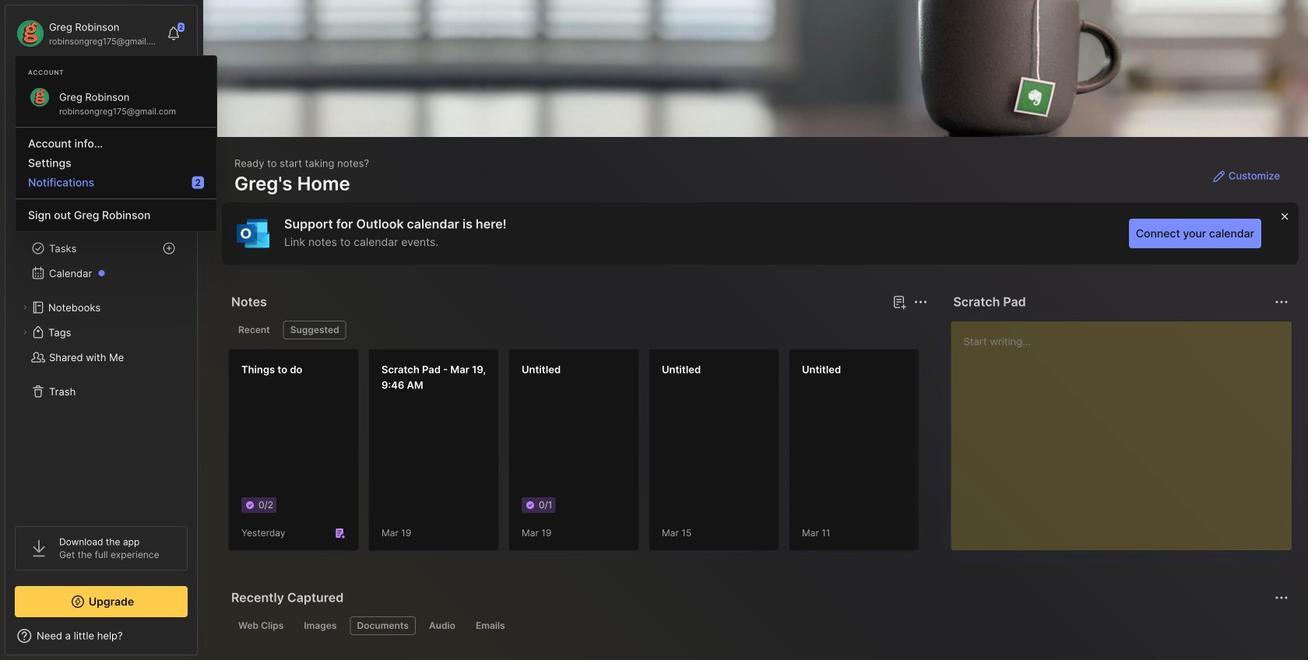 Task type: locate. For each thing, give the bounding box(es) containing it.
Account field
[[15, 18, 159, 49]]

Start writing… text field
[[964, 322, 1291, 538]]

1 tab list from the top
[[231, 321, 925, 340]]

more actions image
[[911, 293, 930, 312], [1273, 293, 1291, 312], [1273, 589, 1291, 607]]

0 vertical spatial tab list
[[231, 321, 925, 340]]

tree inside main element
[[5, 152, 197, 512]]

tab
[[231, 321, 277, 340], [283, 321, 346, 340], [231, 617, 291, 636], [297, 617, 344, 636], [350, 617, 416, 636], [422, 617, 463, 636], [469, 617, 512, 636]]

More actions field
[[910, 291, 932, 313], [1271, 291, 1293, 313], [1271, 587, 1293, 609]]

tab list
[[231, 321, 925, 340], [231, 617, 1287, 636]]

tree
[[5, 152, 197, 512]]

None search field
[[43, 77, 167, 96]]

click to collapse image
[[197, 632, 208, 650]]

row group
[[228, 349, 1308, 561]]

1 vertical spatial tab list
[[231, 617, 1287, 636]]



Task type: describe. For each thing, give the bounding box(es) containing it.
WHAT'S NEW field
[[5, 624, 197, 649]]

expand tags image
[[20, 328, 30, 337]]

2 tab list from the top
[[231, 617, 1287, 636]]

main element
[[0, 0, 202, 660]]

none search field inside main element
[[43, 77, 167, 96]]

dropdown list menu
[[16, 121, 217, 225]]

expand notebooks image
[[20, 303, 30, 312]]

Search text field
[[43, 79, 167, 94]]



Task type: vqa. For each thing, say whether or not it's contained in the screenshot.
More actions field
yes



